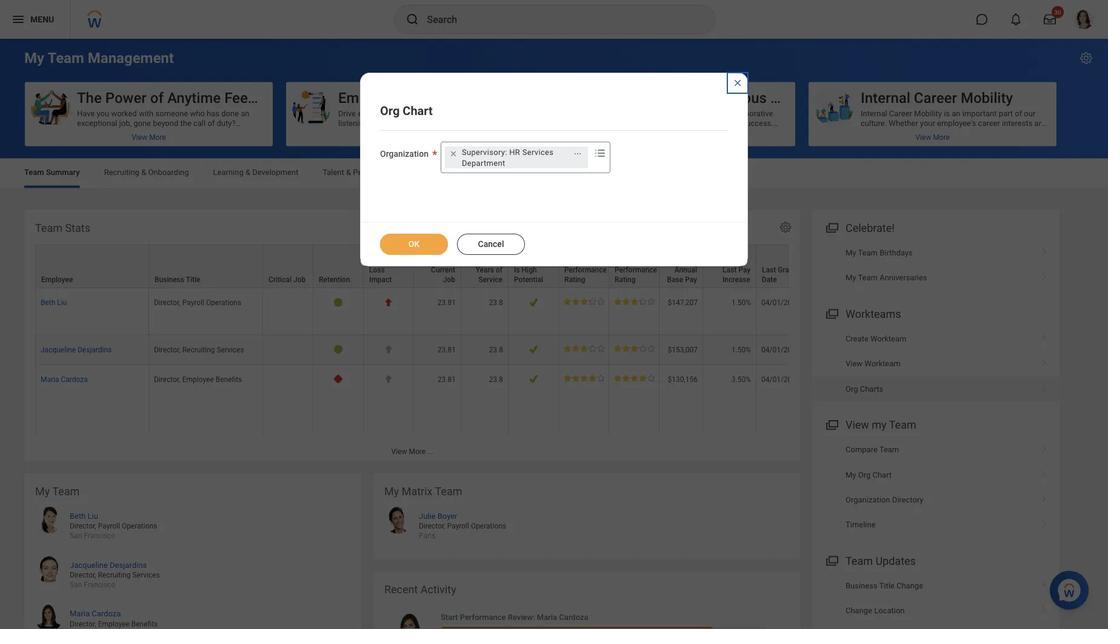 Task type: vqa. For each thing, say whether or not it's contained in the screenshot.
Flexible inside Update Employee's Working Time: Request Flexible Work Arrangement: Jacqueline Desjardins 7 day(s) ago -  Effective 10/23/2023
no



Task type: locate. For each thing, give the bounding box(es) containing it.
payroll for julie boyer
[[447, 523, 469, 531]]

0 vertical spatial 23.8
[[489, 299, 503, 307]]

1 vertical spatial services
[[217, 345, 244, 354]]

beth liu link down 'employee' popup button
[[41, 296, 67, 307]]

23.81 right the loss of this employee would be moderate or significant to the organization. image
[[438, 375, 456, 384]]

maria cardoza list item
[[35, 605, 350, 630]]

organization for organization directory
[[846, 496, 890, 505]]

menu group image left my
[[823, 416, 840, 433]]

years left in
[[429, 256, 448, 265]]

main content containing my team management
[[0, 39, 1108, 630]]

francisco up director, recruiting services san francisco on the left bottom
[[84, 532, 115, 541]]

meets expectations - performance in line with a solid team contributor. image
[[564, 298, 605, 305], [564, 345, 605, 352]]

2 rating from the left
[[615, 276, 636, 284]]

0 horizontal spatial beth liu
[[41, 299, 67, 307]]

services inside the supervisory: hr services department
[[522, 148, 554, 157]]

director, down the business title
[[154, 299, 181, 307]]

this worker has low retention risk. image
[[334, 345, 343, 354]]

org chart
[[380, 104, 433, 118]]

desjardins inside row
[[78, 345, 112, 354]]

compare
[[846, 446, 878, 455]]

current
[[564, 256, 589, 265], [431, 266, 455, 274]]

1 horizontal spatial pay
[[739, 266, 751, 274]]

0 horizontal spatial of
[[150, 89, 164, 106]]

2 the worker has been assessed as having high potential. image from the top
[[529, 345, 538, 354]]

liu inside list item
[[88, 512, 98, 521]]

2 row from the top
[[35, 288, 977, 335]]

organization inside org chart dialog
[[380, 149, 429, 159]]

1 vertical spatial beth
[[70, 512, 86, 521]]

desjardins for team
[[110, 561, 147, 570]]

& right talent
[[346, 168, 351, 177]]

rating inside previous performance rating
[[615, 276, 636, 284]]

high
[[522, 266, 537, 274]]

payroll down the business title
[[182, 299, 204, 307]]

recruiting left onboarding
[[104, 168, 139, 177]]

view for view my team
[[846, 419, 869, 432]]

0 vertical spatial menu group image
[[823, 219, 840, 236]]

1 meets expectations - performance in line with a solid team contributor. image from the top
[[564, 298, 605, 305]]

chevron right image inside organization directory link
[[1037, 492, 1053, 504]]

ok
[[408, 239, 420, 249]]

org left the engagement
[[380, 104, 400, 118]]

of inside button
[[150, 89, 164, 106]]

org for org charts
[[846, 385, 858, 394]]

conversations
[[771, 89, 864, 106]]

1.50% down 'increase'
[[732, 299, 751, 307]]

1 last from the left
[[723, 266, 737, 274]]

talent & performance
[[323, 168, 399, 177]]

chevron right image inside the "create workteam" link
[[1037, 330, 1053, 342]]

mobility
[[961, 89, 1013, 106]]

cancel
[[478, 239, 504, 249]]

benefits down director, recruiting services san francisco on the left bottom
[[131, 620, 158, 629]]

0 horizontal spatial payroll
[[98, 523, 120, 531]]

julie boyer
[[419, 512, 457, 521]]

1.50%
[[732, 299, 751, 307], [732, 345, 751, 354]]

0 horizontal spatial maria
[[41, 375, 59, 384]]

chevron right image for team
[[1037, 441, 1053, 453]]

list containing compare team
[[812, 438, 1060, 538]]

3 the worker has been assessed as having high potential. image from the top
[[529, 375, 538, 384]]

1 vertical spatial benefits
[[131, 620, 158, 629]]

0 horizontal spatial pay
[[685, 276, 697, 284]]

0 vertical spatial business
[[155, 276, 184, 284]]

recruiting inside team stats element
[[182, 345, 215, 354]]

23.81
[[438, 299, 456, 307], [438, 345, 456, 354], [438, 375, 456, 384]]

san for beth liu
[[70, 532, 82, 541]]

0 horizontal spatial rating
[[564, 276, 585, 284]]

cardoza inside recent activity 'element'
[[559, 613, 588, 622]]

my matrix team element
[[373, 474, 800, 560]]

director, down "my team"
[[70, 523, 96, 531]]

0 vertical spatial of
[[150, 89, 164, 106]]

23.81 right the loss of this employee would be moderate or significant to the organization. icon
[[438, 345, 456, 354]]

beth liu link inside beth liu list item
[[70, 510, 98, 521]]

business up change location
[[846, 582, 878, 591]]

supervisory: hr services department, press delete to clear value. option
[[445, 147, 588, 169]]

compare team
[[846, 446, 899, 455]]

1 & from the left
[[141, 168, 146, 177]]

3 chevron right image from the top
[[1037, 330, 1053, 342]]

1 vertical spatial desjardins
[[110, 561, 147, 570]]

maria cardoza link inside team stats element
[[41, 373, 88, 384]]

1 vertical spatial francisco
[[84, 581, 115, 590]]

1 vertical spatial chart
[[873, 471, 892, 480]]

& left onboarding
[[141, 168, 146, 177]]

francisco inside director, recruiting services san francisco
[[84, 581, 115, 590]]

the worker has been assessed as having high potential. image
[[529, 298, 538, 307], [529, 345, 538, 354], [529, 375, 538, 384]]

coaching and continuous conversations
[[600, 89, 864, 106]]

operations for beth liu
[[122, 523, 157, 531]]

maria for maria cardoza link within list item
[[70, 610, 90, 619]]

org down compare
[[858, 471, 871, 480]]

1 horizontal spatial last
[[762, 266, 776, 274]]

1 vertical spatial menu group image
[[823, 416, 840, 433]]

4 row from the top
[[35, 365, 977, 435]]

1 francisco from the top
[[84, 532, 115, 541]]

1 row from the top
[[35, 245, 977, 288]]

title up location
[[879, 582, 895, 591]]

my for my matrix team
[[384, 486, 399, 498]]

view workteam
[[846, 360, 901, 369]]

cardoza inside list item
[[92, 610, 121, 619]]

3 & from the left
[[346, 168, 351, 177]]

menu group image left celebrate!
[[823, 219, 840, 236]]

1 horizontal spatial current
[[564, 256, 589, 265]]

san for jacqueline desjardins
[[70, 581, 82, 590]]

3 chevron right image from the top
[[1037, 517, 1053, 529]]

pay up 'increase'
[[739, 266, 751, 274]]

jacqueline inside list item
[[70, 561, 108, 570]]

...
[[427, 448, 433, 456]]

director, employee benefits for maria cardoza link within list item
[[70, 620, 158, 629]]

maria inside recent activity 'element'
[[537, 613, 557, 622]]

row containing years in current job
[[35, 245, 977, 288]]

title for business title change
[[879, 582, 895, 591]]

san inside director, payroll operations san francisco
[[70, 532, 82, 541]]

1 horizontal spatial liu
[[88, 512, 98, 521]]

business for business title
[[155, 276, 184, 284]]

org inside list item
[[846, 385, 858, 394]]

chart
[[403, 104, 433, 118], [873, 471, 892, 480]]

1.50% up 3.50%
[[732, 345, 751, 354]]

workteam
[[871, 334, 907, 344], [865, 360, 901, 369]]

chevron right image for create workteam
[[1037, 330, 1053, 342]]

view left 'more'
[[391, 448, 407, 456]]

0 horizontal spatial business
[[155, 276, 184, 284]]

1 04/01/2018 from the top
[[762, 299, 800, 307]]

the worker has been assessed as having high potential. image for $130,156
[[529, 375, 538, 384]]

org inside dialog
[[380, 104, 400, 118]]

maria cardoza
[[41, 375, 88, 384], [70, 610, 121, 619]]

1 horizontal spatial benefits
[[216, 375, 242, 384]]

chevron right image inside timeline link
[[1037, 517, 1053, 529]]

2 meets expectations - performance in line with a solid team contributor. image from the top
[[564, 345, 605, 352]]

maria inside team stats element
[[41, 375, 59, 384]]

loss impact button
[[364, 245, 413, 288]]

team stats element
[[24, 210, 977, 462]]

jacqueline desjardins for team
[[70, 561, 147, 570]]

menu group image for celebrate!
[[823, 219, 840, 236]]

stats
[[65, 222, 90, 235]]

cell down critical job
[[263, 288, 313, 335]]

performance right talent
[[353, 168, 399, 177]]

2 job from the left
[[443, 276, 455, 284]]

director, employee benefits down director, recruiting services san francisco on the left bottom
[[70, 620, 158, 629]]

last grant date button
[[757, 245, 815, 288]]

0 vertical spatial organization
[[380, 149, 429, 159]]

2 vertical spatial chevron right image
[[1037, 517, 1053, 529]]

jacqueline
[[41, 345, 76, 354], [70, 561, 108, 570]]

last inside last pay increase
[[723, 266, 737, 274]]

payroll inside director, payroll operations paris
[[447, 523, 469, 531]]

location
[[874, 607, 905, 616]]

0 vertical spatial org
[[380, 104, 400, 118]]

francisco for liu
[[84, 532, 115, 541]]

banner
[[0, 0, 1108, 39]]

organization up the time
[[380, 149, 429, 159]]

maria
[[41, 375, 59, 384], [70, 610, 90, 619], [537, 613, 557, 622]]

recruiting for director, recruiting services san francisco
[[98, 572, 131, 580]]

6 chevron right image from the top
[[1037, 492, 1053, 504]]

job inside critical job popup button
[[293, 276, 306, 284]]

2 04/01/2018 from the top
[[762, 345, 800, 354]]

organization inside list
[[846, 496, 890, 505]]

2 menu group image from the top
[[823, 416, 840, 433]]

rating right is high potential popup button
[[564, 276, 585, 284]]

years inside years of service
[[476, 266, 494, 274]]

0 horizontal spatial current
[[431, 266, 455, 274]]

menu group image
[[823, 219, 840, 236], [823, 416, 840, 433], [823, 553, 840, 569]]

julie boyer list item
[[384, 507, 587, 542]]

& for time
[[443, 168, 447, 177]]

2 23.81 from the top
[[438, 345, 456, 354]]

jacqueline desjardins inside team stats element
[[41, 345, 112, 354]]

performance
[[353, 168, 399, 177], [564, 266, 607, 274], [615, 266, 657, 274], [460, 613, 506, 622]]

of up service
[[496, 266, 503, 274]]

meets expectations - performance in line with a solid team contributor. image for $147,207
[[564, 298, 605, 305]]

chevron right image inside my org chart link
[[1037, 466, 1053, 479]]

services inside director, recruiting services san francisco
[[132, 572, 160, 580]]

operations inside director, payroll operations san francisco
[[122, 523, 157, 531]]

1 cell from the top
[[263, 288, 313, 335]]

0 horizontal spatial chart
[[403, 104, 433, 118]]

last up date
[[762, 266, 776, 274]]

3 04/01/2018 from the top
[[762, 375, 800, 384]]

the loss of this employee would be moderate or significant to the organization. image
[[384, 375, 393, 384]]

service
[[479, 276, 503, 284]]

0 vertical spatial 23.81
[[438, 299, 456, 307]]

0 vertical spatial 1.50%
[[732, 299, 751, 307]]

23.81 for director, payroll operations
[[438, 299, 456, 307]]

1 vertical spatial org
[[846, 385, 858, 394]]

tab list
[[12, 159, 1096, 188]]

maria cardoza for maria cardoza link within list item
[[70, 610, 121, 619]]

chevron right image for change location
[[1037, 603, 1053, 615]]

beth liu up director, payroll operations san francisco
[[70, 512, 98, 521]]

1 menu group image from the top
[[823, 219, 840, 236]]

3 row from the top
[[35, 335, 977, 365]]

cell for director, recruiting services
[[263, 335, 313, 365]]

meets expectations - performance in line with a solid team contributor. image for $153,007
[[564, 345, 605, 352]]

performance down previous at right top
[[615, 266, 657, 274]]

23.81 down years in current job
[[438, 299, 456, 307]]

1 23.8 from the top
[[489, 299, 503, 307]]

maria inside maria cardoza list item
[[70, 610, 90, 619]]

workteam for create workteam
[[871, 334, 907, 344]]

summary
[[46, 168, 80, 177]]

performance for previous performance rating
[[615, 266, 657, 274]]

maria cardoza inside list item
[[70, 610, 121, 619]]

cell left this worker has low retention risk. image
[[263, 335, 313, 365]]

list containing create workteam
[[812, 327, 1060, 402]]

total
[[681, 256, 697, 265]]

chevron right image
[[1037, 441, 1053, 453], [1037, 466, 1053, 479], [1037, 517, 1053, 529]]

san inside director, recruiting services san francisco
[[70, 581, 82, 590]]

row
[[35, 245, 977, 288], [35, 288, 977, 335], [35, 335, 977, 365], [35, 365, 977, 435]]

cell left this worker has a high retention risk - immediate action needed. icon
[[263, 365, 313, 435]]

organization down my org chart
[[846, 496, 890, 505]]

change location link
[[812, 599, 1060, 624]]

internal career mobility button
[[809, 82, 1057, 146]]

services inside team stats element
[[217, 345, 244, 354]]

& right the time
[[443, 168, 447, 177]]

2 vertical spatial 04/01/2018
[[762, 375, 800, 384]]

cardoza inside row
[[61, 375, 88, 384]]

view more ... link
[[24, 442, 800, 462]]

1 vertical spatial beth liu link
[[70, 510, 98, 521]]

1 horizontal spatial services
[[217, 345, 244, 354]]

5 chevron right image from the top
[[1037, 380, 1053, 393]]

04/01/2018 for $147,207
[[762, 299, 800, 307]]

chevron right image inside view workteam link
[[1037, 355, 1053, 367]]

0 vertical spatial desjardins
[[78, 345, 112, 354]]

1 vertical spatial san
[[70, 581, 82, 590]]

3 23.8 from the top
[[489, 375, 503, 384]]

recruiting down director, payroll operations san francisco
[[98, 572, 131, 580]]

organization
[[380, 149, 429, 159], [846, 496, 890, 505]]

last inside last grant date
[[762, 266, 776, 274]]

1 vertical spatial business
[[846, 582, 878, 591]]

organization directory
[[846, 496, 924, 505]]

title inside popup button
[[186, 276, 200, 284]]

employee
[[338, 89, 402, 106], [41, 276, 73, 284], [182, 375, 214, 384], [98, 620, 130, 629]]

1 san from the top
[[70, 532, 82, 541]]

beth down "my team"
[[70, 512, 86, 521]]

1 horizontal spatial cardoza
[[92, 610, 121, 619]]

job
[[293, 276, 306, 284], [443, 276, 455, 284]]

1 vertical spatial jacqueline desjardins link
[[70, 559, 147, 570]]

1 horizontal spatial years
[[476, 266, 494, 274]]

meets expectations - performance in line with a solid team contributor. image up exceeds expectations - performance is excellent and generally surpassed expectations and required little to no supervision. image
[[564, 345, 605, 352]]

menu group image
[[823, 305, 840, 322]]

job down in
[[443, 276, 455, 284]]

2 francisco from the top
[[84, 581, 115, 590]]

org left charts on the right
[[846, 385, 858, 394]]

0 vertical spatial pay
[[739, 266, 751, 274]]

org chart dialog
[[360, 73, 748, 267]]

workteam down workteams in the right of the page
[[871, 334, 907, 344]]

2 chevron right image from the top
[[1037, 269, 1053, 281]]

change down updates
[[897, 582, 923, 591]]

3 cell from the top
[[263, 365, 313, 435]]

employee inside 'employee' popup button
[[41, 276, 73, 284]]

2 cell from the top
[[263, 335, 313, 365]]

liu down 'employee' popup button
[[57, 299, 67, 307]]

8 chevron right image from the top
[[1037, 603, 1053, 615]]

chevron right image inside my team birthdays link
[[1037, 244, 1053, 256]]

view down the create
[[846, 360, 863, 369]]

job right 'critical'
[[293, 276, 306, 284]]

1 chevron right image from the top
[[1037, 441, 1053, 453]]

supervisory: hr services department element
[[462, 147, 567, 169]]

1 chevron right image from the top
[[1037, 244, 1053, 256]]

services
[[522, 148, 554, 157], [217, 345, 244, 354], [132, 572, 160, 580]]

23.81 for director, employee benefits
[[438, 375, 456, 384]]

& right learning
[[245, 168, 250, 177]]

0 vertical spatial beth
[[41, 299, 55, 307]]

director, employee benefits
[[154, 375, 242, 384], [70, 620, 158, 629]]

services down director, payroll operations san francisco
[[132, 572, 160, 580]]

activity
[[421, 584, 456, 597]]

2 23.8 from the top
[[489, 345, 503, 354]]

services down director, payroll operations
[[217, 345, 244, 354]]

1 horizontal spatial chart
[[873, 471, 892, 480]]

anytime
[[167, 89, 221, 106]]

director, employee benefits inside maria cardoza list item
[[70, 620, 158, 629]]

jacqueline desjardins for stats
[[41, 345, 112, 354]]

list containing beth liu
[[35, 501, 350, 630]]

department
[[462, 159, 505, 168]]

retention
[[319, 276, 350, 284]]

0 horizontal spatial operations
[[122, 523, 157, 531]]

jacqueline desjardins link for team
[[70, 559, 147, 570]]

$147,207
[[668, 299, 698, 307]]

director, down director, recruiting services san francisco on the left bottom
[[70, 620, 96, 629]]

internal career mobility
[[861, 89, 1013, 106]]

0 vertical spatial view
[[846, 360, 863, 369]]

2 vertical spatial view
[[391, 448, 407, 456]]

4 & from the left
[[443, 168, 447, 177]]

0 vertical spatial the worker has been assessed as having high potential. image
[[529, 298, 538, 307]]

benefits inside team stats element
[[216, 375, 242, 384]]

1 vertical spatial jacqueline
[[70, 561, 108, 570]]

beth liu link
[[41, 296, 67, 307], [70, 510, 98, 521]]

7 chevron right image from the top
[[1037, 578, 1053, 590]]

employee button
[[36, 245, 149, 288]]

1 vertical spatial the worker has been assessed as having high potential. image
[[529, 345, 538, 354]]

1.50% for $153,007
[[732, 345, 751, 354]]

1 horizontal spatial rating
[[615, 276, 636, 284]]

2 vertical spatial menu group image
[[823, 553, 840, 569]]

my team anniversaries
[[846, 273, 927, 283]]

cardoza for maria cardoza link inside the team stats element
[[61, 375, 88, 384]]

payroll up director, recruiting services san francisco on the left bottom
[[98, 523, 120, 531]]

beth inside list item
[[70, 512, 86, 521]]

beth liu link up director, payroll operations san francisco
[[70, 510, 98, 521]]

0 horizontal spatial beth
[[41, 299, 55, 307]]

1 horizontal spatial business
[[846, 582, 878, 591]]

my team element
[[24, 474, 361, 630]]

my team anniversaries link
[[812, 266, 1060, 291]]

director, employee benefits down director, recruiting services
[[154, 375, 242, 384]]

menu group image left "team updates"
[[823, 553, 840, 569]]

is high potential
[[514, 266, 543, 284]]

years in current job
[[429, 256, 455, 284]]

0 vertical spatial beth liu
[[41, 299, 67, 307]]

years inside years in current job
[[429, 256, 448, 265]]

1 vertical spatial director, employee benefits
[[70, 620, 158, 629]]

tab list inside main content
[[12, 159, 1096, 188]]

1 rating from the left
[[564, 276, 585, 284]]

payroll down boyer
[[447, 523, 469, 531]]

desjardins inside list item
[[110, 561, 147, 570]]

cell
[[263, 288, 313, 335], [263, 335, 313, 365], [263, 365, 313, 435]]

1 vertical spatial workteam
[[865, 360, 901, 369]]

chevron right image for view workteam
[[1037, 355, 1053, 367]]

0 horizontal spatial last
[[723, 266, 737, 274]]

chart inside main content
[[873, 471, 892, 480]]

3 menu group image from the top
[[823, 553, 840, 569]]

1 vertical spatial meets expectations - performance in line with a solid team contributor. image
[[564, 345, 605, 352]]

current inside years in current job
[[431, 266, 455, 274]]

23.81 for director, recruiting services
[[438, 345, 456, 354]]

1 horizontal spatial beth liu
[[70, 512, 98, 521]]

performance inside recent activity 'element'
[[460, 613, 506, 622]]

1 vertical spatial beth liu
[[70, 512, 98, 521]]

operations inside director, payroll operations paris
[[471, 523, 506, 531]]

chevron right image inside business title change link
[[1037, 578, 1053, 590]]

recruiting down director, payroll operations
[[182, 345, 215, 354]]

04/01/2018 for $130,156
[[762, 375, 800, 384]]

beth inside team stats element
[[41, 299, 55, 307]]

0 vertical spatial workteam
[[871, 334, 907, 344]]

0 vertical spatial meets expectations - performance in line with a solid team contributor. image
[[564, 298, 605, 305]]

& for recruiting
[[141, 168, 146, 177]]

employee engagement button
[[286, 82, 534, 146]]

0 vertical spatial director, employee benefits
[[154, 375, 242, 384]]

1 vertical spatial current
[[431, 266, 455, 274]]

org
[[380, 104, 400, 118], [846, 385, 858, 394], [858, 471, 871, 480]]

1 vertical spatial liu
[[88, 512, 98, 521]]

0 horizontal spatial beth liu link
[[41, 296, 67, 307]]

view inside team stats element
[[391, 448, 407, 456]]

liu up director, payroll operations san francisco
[[88, 512, 98, 521]]

1 horizontal spatial beth liu link
[[70, 510, 98, 521]]

and
[[665, 89, 689, 106]]

0 vertical spatial chart
[[403, 104, 433, 118]]

jacqueline desjardins inside list item
[[70, 561, 147, 570]]

supervisory:
[[462, 148, 507, 157]]

impact
[[369, 276, 392, 284]]

tab list containing team summary
[[12, 159, 1096, 188]]

3 23.81 from the top
[[438, 375, 456, 384]]

jacqueline desjardins link inside team stats element
[[41, 343, 112, 354]]

chevron right image inside "change location" link
[[1037, 603, 1053, 615]]

1 vertical spatial maria cardoza
[[70, 610, 121, 619]]

compensation
[[504, 168, 555, 177]]

1 horizontal spatial maria
[[70, 610, 90, 619]]

1 job from the left
[[293, 276, 306, 284]]

1 vertical spatial 23.81
[[438, 345, 456, 354]]

chevron right image inside compare team link
[[1037, 441, 1053, 453]]

business inside popup button
[[155, 276, 184, 284]]

liu inside team stats element
[[57, 299, 67, 307]]

1 vertical spatial view
[[846, 419, 869, 432]]

of right power on the top
[[150, 89, 164, 106]]

1 vertical spatial pay
[[685, 276, 697, 284]]

1 horizontal spatial title
[[879, 582, 895, 591]]

0 horizontal spatial benefits
[[131, 620, 158, 629]]

director, inside director, payroll operations paris
[[419, 523, 445, 531]]

current right is high potential popup button
[[564, 256, 589, 265]]

2 horizontal spatial maria
[[537, 613, 557, 622]]

rating inside current performance rating
[[564, 276, 585, 284]]

performance for start performance review:  maria cardoza
[[460, 613, 506, 622]]

2 san from the top
[[70, 581, 82, 590]]

view left my
[[846, 419, 869, 432]]

list containing business title change
[[812, 574, 1060, 630]]

beth liu inside list item
[[70, 512, 98, 521]]

1 vertical spatial 23.8
[[489, 345, 503, 354]]

director, up the paris
[[419, 523, 445, 531]]

jacqueline desjardins
[[41, 345, 112, 354], [70, 561, 147, 570]]

performance left previous performance rating popup button
[[564, 266, 607, 274]]

0 horizontal spatial liu
[[57, 299, 67, 307]]

years
[[429, 256, 448, 265], [476, 266, 494, 274]]

francisco down director, payroll operations san francisco
[[84, 581, 115, 590]]

benefits inside maria cardoza list item
[[131, 620, 158, 629]]

2 horizontal spatial cardoza
[[559, 613, 588, 622]]

change
[[897, 582, 923, 591], [846, 607, 872, 616]]

current down in
[[431, 266, 455, 274]]

performance inside popup button
[[564, 266, 607, 274]]

4 chevron right image from the top
[[1037, 355, 1053, 367]]

jacqueline desjardins link inside list item
[[70, 559, 147, 570]]

this worker has a high retention risk - immediate action needed. image
[[334, 375, 343, 384]]

performance inside popup button
[[615, 266, 657, 274]]

the worker has been assessed as having high potential. image for $153,007
[[529, 345, 538, 354]]

title up director, payroll operations
[[186, 276, 200, 284]]

current performance rating button
[[559, 245, 609, 288]]

san
[[70, 532, 82, 541], [70, 581, 82, 590]]

beth for top 'beth liu' link
[[41, 299, 55, 307]]

team
[[47, 49, 84, 67], [24, 168, 44, 177], [35, 222, 62, 235], [858, 248, 878, 257], [858, 273, 878, 283], [889, 419, 917, 432], [880, 446, 899, 455], [52, 486, 80, 498], [435, 486, 462, 498], [846, 555, 873, 568]]

1 horizontal spatial beth
[[70, 512, 86, 521]]

business up director, payroll operations
[[155, 276, 184, 284]]

maria cardoza inside row
[[41, 375, 88, 384]]

1 horizontal spatial organization
[[846, 496, 890, 505]]

my team birthdays
[[846, 248, 913, 257]]

1 vertical spatial title
[[879, 582, 895, 591]]

workteam for view workteam
[[865, 360, 901, 369]]

director, employee benefits inside team stats element
[[154, 375, 242, 384]]

benefits down director, recruiting services
[[216, 375, 242, 384]]

chevron right image
[[1037, 244, 1053, 256], [1037, 269, 1053, 281], [1037, 330, 1053, 342], [1037, 355, 1053, 367], [1037, 380, 1053, 393], [1037, 492, 1053, 504], [1037, 578, 1053, 590], [1037, 603, 1053, 615]]

chart inside dialog
[[403, 104, 433, 118]]

critical job button
[[263, 245, 313, 288]]

view more ...
[[391, 448, 433, 456]]

0 vertical spatial title
[[186, 276, 200, 284]]

2 vertical spatial recruiting
[[98, 572, 131, 580]]

francisco
[[84, 532, 115, 541], [84, 581, 115, 590]]

my
[[872, 419, 887, 432]]

23.8
[[489, 299, 503, 307], [489, 345, 503, 354], [489, 375, 503, 384]]

years up service
[[476, 266, 494, 274]]

workteam down create workteam
[[865, 360, 901, 369]]

2 vertical spatial the worker has been assessed as having high potential. image
[[529, 375, 538, 384]]

chevron right image for org charts
[[1037, 380, 1053, 393]]

boyer
[[438, 512, 457, 521]]

rating down previous at right top
[[615, 276, 636, 284]]

2 vertical spatial 23.8
[[489, 375, 503, 384]]

last up 'increase'
[[723, 266, 737, 274]]

director, down director, payroll operations san francisco
[[70, 572, 96, 580]]

list
[[812, 240, 1060, 291], [812, 327, 1060, 402], [812, 438, 1060, 538], [35, 501, 350, 630], [812, 574, 1060, 630]]

beth liu for 'beth liu' link in the beth liu list item
[[70, 512, 98, 521]]

learning & development
[[213, 168, 298, 177]]

2 last from the left
[[762, 266, 776, 274]]

employee engagement
[[338, 89, 487, 106]]

row containing beth liu
[[35, 288, 977, 335]]

recruiting for director, recruiting services
[[182, 345, 215, 354]]

recruiting inside director, recruiting services san francisco
[[98, 572, 131, 580]]

rating for previous performance rating
[[615, 276, 636, 284]]

1 vertical spatial years
[[476, 266, 494, 274]]

beth liu inside row
[[41, 299, 67, 307]]

menu group image for team updates
[[823, 553, 840, 569]]

chevron right image inside 'org charts' link
[[1037, 380, 1053, 393]]

beth down 'employee' popup button
[[41, 299, 55, 307]]

0 vertical spatial 04/01/2018
[[762, 299, 800, 307]]

continuous
[[692, 89, 767, 106]]

change left location
[[846, 607, 872, 616]]

1 vertical spatial organization
[[846, 496, 890, 505]]

maria cardoza for maria cardoza link inside the team stats element
[[41, 375, 88, 384]]

$130,156
[[668, 375, 698, 384]]

2 & from the left
[[245, 168, 250, 177]]

chevron right image inside my team anniversaries link
[[1037, 269, 1053, 281]]

benefits for maria cardoza link inside the team stats element
[[216, 375, 242, 384]]

last grant date
[[762, 266, 796, 284]]

business
[[155, 276, 184, 284], [846, 582, 878, 591]]

cell for director, employee benefits
[[263, 365, 313, 435]]

jacqueline inside team stats element
[[41, 345, 76, 354]]

0 vertical spatial years
[[429, 256, 448, 265]]

pay inside total annual base pay
[[685, 276, 697, 284]]

pay down annual
[[685, 276, 697, 284]]

0 vertical spatial jacqueline
[[41, 345, 76, 354]]

1 horizontal spatial payroll
[[182, 299, 204, 307]]

1 the worker has been assessed as having high potential. image from the top
[[529, 298, 538, 307]]

performance right start
[[460, 613, 506, 622]]

recent activity element
[[373, 572, 800, 630]]

beth liu list item
[[35, 507, 350, 542]]

francisco inside director, payroll operations san francisco
[[84, 532, 115, 541]]

0 horizontal spatial services
[[132, 572, 160, 580]]

2 1.50% from the top
[[732, 345, 751, 354]]

list containing my team birthdays
[[812, 240, 1060, 291]]

meets expectations - performance in line with a solid team contributor. image down current performance rating
[[564, 298, 605, 305]]

directory
[[892, 496, 924, 505]]

0 vertical spatial jacqueline desjardins link
[[41, 343, 112, 354]]

main content
[[0, 39, 1108, 630]]

onboarding
[[148, 168, 189, 177]]

1 1.50% from the top
[[732, 299, 751, 307]]

2 chevron right image from the top
[[1037, 466, 1053, 479]]

operations
[[206, 299, 241, 307], [122, 523, 157, 531], [471, 523, 506, 531]]

prompts image
[[593, 146, 607, 161]]

desjardins for stats
[[78, 345, 112, 354]]

& for talent
[[346, 168, 351, 177]]

services up compensation
[[522, 148, 554, 157]]

julie
[[419, 512, 436, 521]]

pay
[[739, 266, 751, 274], [685, 276, 697, 284]]

payroll inside director, payroll operations san francisco
[[98, 523, 120, 531]]

chevron right image for organization directory
[[1037, 492, 1053, 504]]

beth liu down 'employee' popup button
[[41, 299, 67, 307]]

create workteam
[[846, 334, 907, 344]]

title inside list
[[879, 582, 895, 591]]

1 vertical spatial 04/01/2018
[[762, 345, 800, 354]]

0 vertical spatial jacqueline desjardins
[[41, 345, 112, 354]]

1 23.81 from the top
[[438, 299, 456, 307]]

chevron right image for org
[[1037, 466, 1053, 479]]

1 horizontal spatial of
[[496, 266, 503, 274]]



Task type: describe. For each thing, give the bounding box(es) containing it.
increase
[[723, 276, 751, 284]]

employee inside maria cardoza list item
[[98, 620, 130, 629]]

search image
[[405, 12, 420, 27]]

review:
[[508, 613, 535, 622]]

view my team
[[846, 419, 917, 432]]

team summary
[[24, 168, 80, 177]]

services for director, recruiting services
[[217, 345, 244, 354]]

menu group image for view my team
[[823, 416, 840, 433]]

cardoza for maria cardoza link within list item
[[92, 610, 121, 619]]

last pay increase
[[723, 266, 751, 284]]

team inside tab list
[[24, 168, 44, 177]]

list for view my team
[[812, 438, 1060, 538]]

timeline
[[846, 521, 876, 530]]

04/01/2018 for $153,007
[[762, 345, 800, 354]]

maria cardoza link inside list item
[[70, 607, 121, 619]]

is
[[514, 266, 520, 274]]

close view workteam image
[[733, 78, 743, 88]]

the worker has been assessed as having high potential. image for $147,207
[[529, 298, 538, 307]]

birthdays
[[880, 248, 913, 257]]

director, inside director, payroll operations san francisco
[[70, 523, 96, 531]]

loss impact
[[369, 266, 392, 284]]

total annual base pay
[[667, 256, 697, 284]]

anniversaries
[[880, 273, 927, 283]]

my org chart
[[846, 471, 892, 480]]

feedback
[[224, 89, 287, 106]]

profile logan mcneil element
[[1067, 6, 1101, 33]]

director, down director, recruiting services
[[154, 375, 181, 384]]

exceeds expectations - performance is excellent and generally surpassed expectations and required little to no supervision. image
[[564, 375, 605, 382]]

services for director, recruiting services san francisco
[[132, 572, 160, 580]]

recent
[[384, 584, 418, 597]]

base
[[667, 276, 683, 284]]

years for current
[[429, 256, 448, 265]]

previous performance rating
[[615, 256, 657, 284]]

director, recruiting services san francisco
[[70, 572, 160, 590]]

row containing jacqueline desjardins
[[35, 335, 977, 365]]

critical
[[269, 276, 292, 284]]

director, down director, payroll operations
[[154, 345, 181, 354]]

23.8 for $153,007
[[489, 345, 503, 354]]

learning
[[213, 168, 244, 177]]

maria for maria cardoza link inside the team stats element
[[41, 375, 59, 384]]

the power of anytime feedback button
[[25, 82, 287, 146]]

current inside current performance rating
[[564, 256, 589, 265]]

engagement
[[406, 89, 487, 106]]

x small image
[[447, 148, 460, 160]]

23.8 for $130,156
[[489, 375, 503, 384]]

total annual base pay button
[[660, 245, 703, 288]]

director, inside director, recruiting services san francisco
[[70, 572, 96, 580]]

organization for organization
[[380, 149, 429, 159]]

previous performance rating button
[[609, 245, 659, 288]]

last for last grant date
[[762, 266, 776, 274]]

job inside years in current job
[[443, 276, 455, 284]]

jacqueline for team
[[70, 561, 108, 570]]

services for supervisory: hr services department
[[522, 148, 554, 157]]

view for view workteam
[[846, 360, 863, 369]]

list for celebrate!
[[812, 240, 1060, 291]]

0 vertical spatial recruiting
[[104, 168, 139, 177]]

years in current job button
[[414, 245, 461, 288]]

performance for current performance rating
[[564, 266, 607, 274]]

operations for julie boyer
[[471, 523, 506, 531]]

my team management
[[24, 49, 174, 67]]

& for learning
[[245, 168, 250, 177]]

business for business title change
[[846, 582, 878, 591]]

view for view more ...
[[391, 448, 407, 456]]

previous
[[615, 256, 643, 265]]

the loss of this employee would be catastrophic or critical to the organization. image
[[384, 298, 393, 307]]

absence
[[449, 168, 480, 177]]

org charts link
[[812, 377, 1060, 402]]

23.8 for $147,207
[[489, 299, 503, 307]]

time
[[423, 168, 441, 177]]

business title
[[155, 276, 200, 284]]

list inside my team element
[[35, 501, 350, 630]]

start performance review:  maria cardoza
[[441, 613, 588, 622]]

jacqueline desjardins link for stats
[[41, 343, 112, 354]]

timeline link
[[812, 513, 1060, 538]]

director, recruiting services
[[154, 345, 244, 354]]

matrix
[[402, 486, 433, 498]]

compare team link
[[812, 438, 1060, 463]]

my for my org chart
[[846, 471, 856, 480]]

1 horizontal spatial change
[[897, 582, 923, 591]]

celebrate!
[[846, 222, 895, 235]]

loss
[[369, 266, 385, 274]]

jacqueline desjardins list item
[[35, 556, 350, 590]]

create workteam link
[[812, 327, 1060, 352]]

pay inside last pay increase
[[739, 266, 751, 274]]

inbox large image
[[1044, 13, 1056, 25]]

supervisory: hr services department
[[462, 148, 554, 168]]

retention button
[[313, 245, 363, 288]]

time & absence
[[423, 168, 480, 177]]

chevron right image for my team anniversaries
[[1037, 269, 1053, 281]]

paris
[[419, 532, 435, 541]]

chevron right image for business title change
[[1037, 578, 1053, 590]]

jacqueline for stats
[[41, 345, 76, 354]]

hr
[[509, 148, 520, 157]]

my for my team
[[35, 486, 50, 498]]

list for team updates
[[812, 574, 1060, 630]]

my org chart link
[[812, 463, 1060, 488]]

liu for 'beth liu' link in the beth liu list item
[[88, 512, 98, 521]]

charts
[[860, 385, 883, 394]]

org charts
[[846, 385, 883, 394]]

liu for top 'beth liu' link
[[57, 299, 67, 307]]

beth liu for top 'beth liu' link
[[41, 299, 67, 307]]

recruiting & onboarding
[[104, 168, 189, 177]]

business title change
[[846, 582, 923, 591]]

grant
[[778, 266, 796, 274]]

performance inside tab list
[[353, 168, 399, 177]]

julie boyer link
[[419, 510, 457, 521]]

francisco for desjardins
[[84, 581, 115, 590]]

$153,007
[[668, 345, 698, 354]]

ok button
[[380, 234, 448, 255]]

title for business title
[[186, 276, 200, 284]]

of inside years of service
[[496, 266, 503, 274]]

operations inside row
[[206, 299, 241, 307]]

the power of anytime feedback
[[77, 89, 287, 106]]

this worker has low retention risk. image
[[334, 298, 343, 307]]

potential
[[514, 276, 543, 284]]

my for my team birthdays
[[846, 248, 856, 257]]

configure this page image
[[1079, 51, 1094, 65]]

my for my team management
[[24, 49, 44, 67]]

business title button
[[149, 245, 263, 288]]

years for service
[[476, 266, 494, 274]]

critical job
[[269, 276, 306, 284]]

internal
[[861, 89, 911, 106]]

director, payroll operations san francisco
[[70, 523, 157, 541]]

in
[[449, 256, 455, 265]]

payroll inside team stats element
[[182, 299, 204, 307]]

create
[[846, 334, 869, 344]]

cell for director, payroll operations
[[263, 288, 313, 335]]

years of service button
[[461, 245, 508, 288]]

related actions image
[[574, 150, 582, 158]]

employee inside employee engagement button
[[338, 89, 402, 106]]

director, employee benefits for maria cardoza link inside the team stats element
[[154, 375, 242, 384]]

org charts list item
[[812, 377, 1060, 402]]

beth for 'beth liu' link in the beth liu list item
[[70, 512, 86, 521]]

director, inside maria cardoza list item
[[70, 620, 96, 629]]

talent
[[323, 168, 344, 177]]

org for org chart
[[380, 104, 400, 118]]

rating for current performance rating
[[564, 276, 585, 284]]

list for workteams
[[812, 327, 1060, 402]]

annual
[[675, 266, 697, 274]]

coaching
[[600, 89, 661, 106]]

chevron right image for my team birthdays
[[1037, 244, 1053, 256]]

more
[[409, 448, 426, 456]]

current performance rating
[[564, 256, 607, 284]]

row containing maria cardoza
[[35, 365, 977, 435]]

0 vertical spatial beth liu link
[[41, 296, 67, 307]]

notifications large image
[[1010, 13, 1022, 25]]

last for last pay increase
[[723, 266, 737, 274]]

the loss of this employee would be moderate or significant to the organization. image
[[384, 345, 393, 354]]

cancel button
[[457, 234, 525, 255]]

my matrix team
[[384, 486, 462, 498]]

benefits for maria cardoza link within list item
[[131, 620, 158, 629]]

payroll for beth liu
[[98, 523, 120, 531]]

the
[[77, 89, 102, 106]]

0 horizontal spatial change
[[846, 607, 872, 616]]

my team birthdays link
[[812, 240, 1060, 266]]

my for my team anniversaries
[[846, 273, 856, 283]]

team updates
[[846, 555, 916, 568]]

1.50% for $147,207
[[732, 299, 751, 307]]

organization directory link
[[812, 488, 1060, 513]]

2 vertical spatial org
[[858, 471, 871, 480]]

updates
[[876, 555, 916, 568]]

team stats
[[35, 222, 90, 235]]

management
[[88, 49, 174, 67]]



